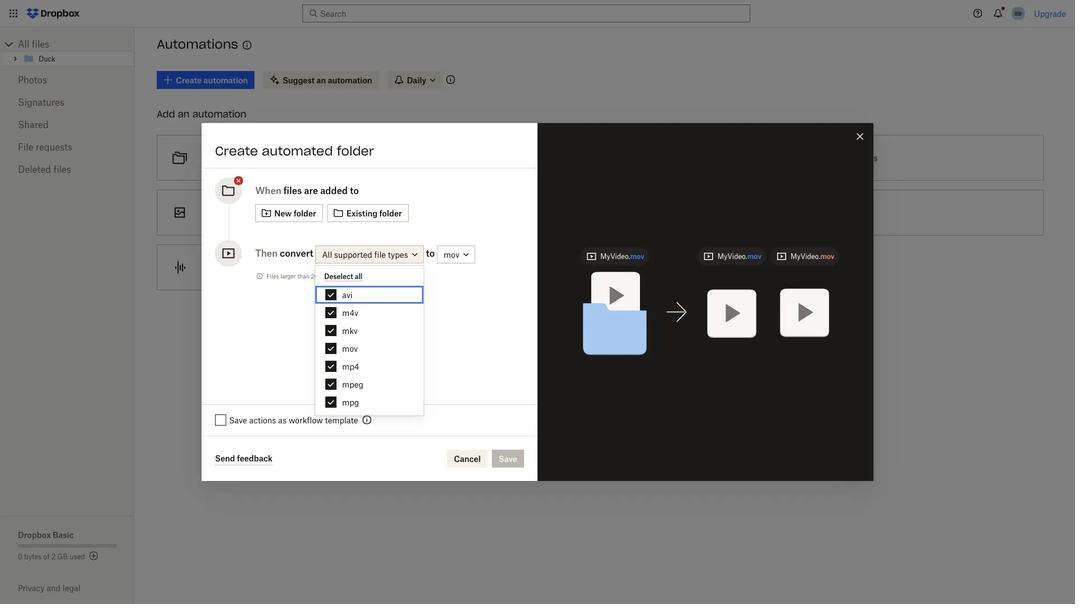 Task type: vqa. For each thing, say whether or not it's contained in the screenshot.
the middle 'file'
yes



Task type: describe. For each thing, give the bounding box(es) containing it.
videos
[[617, 208, 641, 218]]

2048mb
[[311, 273, 335, 280]]

privacy and legal
[[18, 584, 80, 594]]

choose a file format to convert videos to button
[[451, 185, 750, 240]]

choose for choose a file format to convert videos to
[[501, 208, 529, 218]]

then convert
[[255, 248, 313, 259]]

mpg checkbox item
[[315, 394, 424, 412]]

all for all files
[[18, 39, 29, 50]]

mov inside checkbox item
[[342, 344, 358, 354]]

upgrade link
[[1034, 9, 1066, 18]]

deleted files
[[18, 164, 71, 175]]

pdfs
[[858, 153, 878, 163]]

photos
[[18, 74, 47, 85]]

are
[[304, 185, 318, 196]]

audio
[[318, 263, 339, 272]]

a for choose a file format to convert videos to
[[531, 208, 535, 218]]

add
[[157, 108, 175, 120]]

files inside tree
[[32, 39, 49, 50]]

when
[[255, 185, 281, 196]]

by
[[317, 153, 325, 163]]

avi
[[342, 290, 353, 300]]

2 myvideo. from the left
[[718, 253, 747, 261]]

all files
[[18, 39, 49, 50]]

files down added
[[335, 208, 350, 218]]

global header element
[[0, 0, 1075, 27]]

files up not
[[341, 263, 357, 272]]

all for all supported file types
[[322, 250, 332, 259]]

convert
[[799, 153, 829, 163]]

convert for videos
[[587, 208, 615, 218]]

deselect all button
[[324, 273, 362, 282]]

image
[[244, 208, 267, 218]]

rule
[[522, 153, 536, 163]]

files inside create automated folder dialog
[[284, 185, 302, 196]]

signatures link
[[18, 91, 116, 114]]

3 myvideo. from the left
[[791, 253, 820, 261]]

file
[[18, 142, 33, 153]]

will
[[336, 273, 345, 280]]

0 bytes of 2 gb used
[[18, 553, 85, 561]]

choose for choose a category to sort files by
[[202, 153, 230, 163]]

files
[[267, 273, 279, 280]]

types
[[388, 250, 408, 259]]

click to watch a demo video image
[[240, 39, 254, 52]]

automated
[[262, 143, 333, 159]]

m4v
[[342, 308, 358, 318]]

convert for files
[[305, 208, 333, 218]]

of
[[43, 553, 50, 561]]

choose a file format to convert audio files to button
[[152, 240, 451, 295]]

files down file requests link on the left
[[53, 164, 71, 175]]

used
[[70, 553, 85, 561]]

format for videos
[[551, 208, 576, 218]]

basic
[[53, 531, 74, 540]]

shared link
[[18, 114, 116, 136]]

added
[[320, 185, 348, 196]]

deleted files link
[[18, 158, 116, 181]]

actions
[[249, 416, 276, 425]]

create automated folder dialog
[[202, 123, 874, 482]]

convert files to pdfs
[[799, 153, 878, 163]]

category
[[239, 153, 271, 163]]

not
[[347, 273, 355, 280]]

mp4 checkbox item
[[315, 358, 424, 376]]

3 myvideo. mov from the left
[[791, 253, 835, 261]]

add an automation
[[157, 108, 246, 120]]

deselect all
[[324, 273, 362, 281]]

larger
[[281, 273, 296, 280]]

set
[[501, 153, 514, 163]]

gb
[[57, 553, 68, 561]]

choose an image format to convert files to button
[[152, 185, 451, 240]]

supported
[[334, 250, 372, 259]]

1 myvideo. mov from the left
[[600, 253, 644, 261]]

files left by
[[299, 153, 314, 163]]

all files link
[[18, 38, 134, 51]]

privacy
[[18, 584, 44, 594]]

signatures
[[18, 97, 64, 108]]

upgrade
[[1034, 9, 1066, 18]]

convert files to pdfs button
[[750, 130, 1048, 185]]

file for choose a file format to convert videos to
[[537, 208, 549, 218]]

choose a file format to convert videos to
[[501, 208, 650, 218]]

files right renames
[[590, 153, 605, 163]]

as
[[278, 416, 287, 425]]

all supported file types
[[322, 250, 408, 259]]

be
[[357, 273, 364, 280]]

automations
[[157, 37, 238, 52]]

create automated folder
[[215, 143, 374, 159]]



Task type: locate. For each thing, give the bounding box(es) containing it.
mkv checkbox item
[[315, 322, 424, 340]]

an for choose
[[232, 208, 241, 218]]

convert down the 'files are added to'
[[305, 208, 333, 218]]

choose a category to sort files by button
[[152, 130, 451, 185]]

1 horizontal spatial file
[[374, 250, 386, 259]]

format inside 'button'
[[551, 208, 576, 218]]

than
[[297, 273, 309, 280]]

choose a category to sort files by
[[202, 153, 325, 163]]

set a rule that renames files button
[[451, 130, 750, 185]]

1 horizontal spatial myvideo. mov
[[718, 253, 762, 261]]

choose a file format to convert audio files to
[[202, 263, 366, 272]]

photos link
[[18, 69, 116, 91]]

sort
[[282, 153, 297, 163]]

1 horizontal spatial all
[[322, 250, 332, 259]]

dropbox basic
[[18, 531, 74, 540]]

1 myvideo. from the left
[[600, 253, 630, 261]]

file requests link
[[18, 136, 116, 158]]

requests
[[36, 142, 72, 153]]

mkv
[[342, 326, 358, 336]]

file
[[537, 208, 549, 218], [374, 250, 386, 259], [239, 263, 250, 272]]

mpeg
[[342, 380, 364, 389]]

all inside tree
[[18, 39, 29, 50]]

0 horizontal spatial myvideo. mov
[[600, 253, 644, 261]]

renames
[[555, 153, 587, 163]]

mp4
[[342, 362, 359, 372]]

0 vertical spatial file
[[537, 208, 549, 218]]

deleted
[[18, 164, 51, 175]]

format for files
[[269, 208, 293, 218]]

converted
[[365, 273, 391, 280]]

convert inside create automated folder dialog
[[280, 248, 313, 259]]

deselect
[[324, 273, 353, 281]]

choose for choose an image format to convert files to
[[202, 208, 230, 218]]

mpeg checkbox item
[[315, 376, 424, 394]]

folder
[[337, 143, 374, 159]]

create
[[215, 143, 258, 159]]

0 horizontal spatial myvideo.
[[600, 253, 630, 261]]

file inside 'button'
[[537, 208, 549, 218]]

a for choose a file format to convert audio files to
[[232, 263, 237, 272]]

format down renames
[[551, 208, 576, 218]]

and
[[47, 584, 60, 594]]

files are added to
[[284, 185, 359, 196]]

1 vertical spatial all
[[322, 250, 332, 259]]

mov
[[630, 253, 644, 261], [747, 253, 762, 261], [820, 253, 835, 261], [342, 344, 358, 354]]

all
[[18, 39, 29, 50], [322, 250, 332, 259]]

all up audio
[[322, 250, 332, 259]]

bytes
[[24, 553, 42, 561]]

2 horizontal spatial myvideo.
[[791, 253, 820, 261]]

2
[[51, 553, 56, 561]]

format up files
[[252, 263, 277, 272]]

0 vertical spatial all
[[18, 39, 29, 50]]

convert inside choose an image format to convert files to button
[[305, 208, 333, 218]]

save
[[229, 416, 247, 425]]

myvideo. mov
[[600, 253, 644, 261], [718, 253, 762, 261], [791, 253, 835, 261]]

0 horizontal spatial an
[[178, 108, 190, 120]]

workflow
[[289, 416, 323, 425]]

0
[[18, 553, 22, 561]]

choose an image format to convert files to
[[202, 208, 360, 218]]

format down the when
[[269, 208, 293, 218]]

all files tree
[[2, 38, 134, 67]]

to
[[273, 153, 280, 163], [849, 153, 856, 163], [350, 185, 359, 196], [296, 208, 303, 218], [352, 208, 360, 218], [578, 208, 585, 218], [643, 208, 650, 218], [426, 248, 435, 259], [279, 263, 287, 272], [359, 263, 366, 272]]

file for all supported file types
[[374, 250, 386, 259]]

0 horizontal spatial all
[[18, 39, 29, 50]]

convert inside choose a file format to convert videos to 'button'
[[587, 208, 615, 218]]

automation
[[192, 108, 246, 120]]

2 myvideo. mov from the left
[[718, 253, 762, 261]]

an for add
[[178, 108, 190, 120]]

all inside dropdown button
[[322, 250, 332, 259]]

dropbox
[[18, 531, 51, 540]]

save actions as workflow template
[[229, 416, 358, 425]]

get more space image
[[87, 550, 101, 563]]

0 vertical spatial an
[[178, 108, 190, 120]]

file inside button
[[239, 263, 250, 272]]

convert for audio
[[289, 263, 316, 272]]

mpg
[[342, 398, 359, 407]]

files down dropbox logo - go to the homepage
[[32, 39, 49, 50]]

all up photos
[[18, 39, 29, 50]]

m4v checkbox item
[[315, 304, 424, 322]]

format for audio
[[252, 263, 277, 272]]

template
[[325, 416, 358, 425]]

convert up choose a file format to convert audio files to
[[280, 248, 313, 259]]

an left 'image' at the left top
[[232, 208, 241, 218]]

choose inside button
[[202, 153, 230, 163]]

file requests
[[18, 142, 72, 153]]

choose for choose a file format to convert audio files to
[[202, 263, 230, 272]]

myvideo.
[[600, 253, 630, 261], [718, 253, 747, 261], [791, 253, 820, 261]]

2 vertical spatial file
[[239, 263, 250, 272]]

choose
[[202, 153, 230, 163], [202, 208, 230, 218], [501, 208, 529, 218], [202, 263, 230, 272]]

files left are
[[284, 185, 302, 196]]

0 horizontal spatial file
[[239, 263, 250, 272]]

legal
[[63, 584, 80, 594]]

file for choose a file format to convert audio files to
[[239, 263, 250, 272]]

1 horizontal spatial myvideo.
[[718, 253, 747, 261]]

an right the add
[[178, 108, 190, 120]]

an
[[178, 108, 190, 120], [232, 208, 241, 218]]

a inside button
[[232, 153, 237, 163]]

shared
[[18, 119, 49, 130]]

then
[[255, 248, 278, 259]]

a for choose a category to sort files by
[[232, 153, 237, 163]]

2 horizontal spatial myvideo. mov
[[791, 253, 835, 261]]

all
[[355, 273, 362, 281]]

1 vertical spatial an
[[232, 208, 241, 218]]

all supported file types button
[[315, 246, 424, 264]]

files
[[32, 39, 49, 50], [299, 153, 314, 163], [590, 153, 605, 163], [831, 153, 846, 163], [53, 164, 71, 175], [284, 185, 302, 196], [335, 208, 350, 218], [341, 263, 357, 272]]

format
[[269, 208, 293, 218], [551, 208, 576, 218], [252, 263, 277, 272]]

an inside button
[[232, 208, 241, 218]]

avi checkbox item
[[315, 286, 424, 304]]

set a rule that renames files
[[501, 153, 605, 163]]

mov checkbox item
[[315, 340, 424, 358]]

file inside dropdown button
[[374, 250, 386, 259]]

convert up than
[[289, 263, 316, 272]]

a for set a rule that renames files
[[516, 153, 520, 163]]

files right 'convert'
[[831, 153, 846, 163]]

convert left videos
[[587, 208, 615, 218]]

2 horizontal spatial file
[[537, 208, 549, 218]]

a inside 'button'
[[531, 208, 535, 218]]

files larger than 2048mb will not be converted
[[267, 273, 391, 280]]

privacy and legal link
[[18, 584, 134, 594]]

convert
[[305, 208, 333, 218], [587, 208, 615, 218], [280, 248, 313, 259], [289, 263, 316, 272]]

convert inside choose a file format to convert audio files to button
[[289, 263, 316, 272]]

that
[[539, 153, 553, 163]]

dropbox logo - go to the homepage image
[[22, 4, 83, 22]]

choose inside 'button'
[[501, 208, 529, 218]]

1 horizontal spatial an
[[232, 208, 241, 218]]

1 vertical spatial file
[[374, 250, 386, 259]]

add an automation main content
[[152, 63, 1075, 605]]



